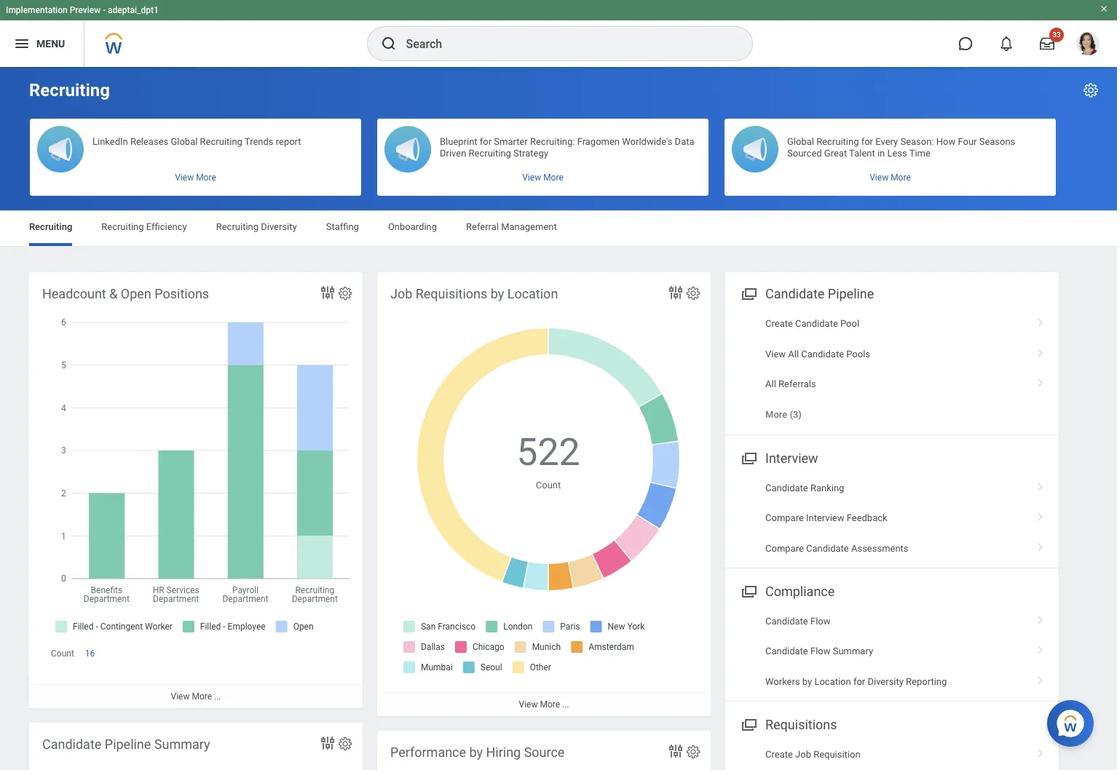 Task type: describe. For each thing, give the bounding box(es) containing it.
how
[[936, 136, 956, 147]]

522 count
[[517, 431, 580, 491]]

create candidate pool link
[[725, 309, 1059, 339]]

more (3)
[[765, 409, 802, 420]]

1 global from the left
[[171, 136, 198, 147]]

configure job requisitions by location image
[[685, 286, 701, 302]]

tab list inside 522 main content
[[15, 211, 1103, 246]]

performance by hiring source
[[390, 745, 565, 760]]

time
[[909, 148, 931, 159]]

configure and view chart data image for job requisitions by location
[[667, 284, 685, 302]]

driven
[[440, 148, 466, 159]]

view for job requisitions by location
[[519, 700, 538, 710]]

chevron right image for summary
[[1031, 641, 1050, 656]]

open
[[121, 286, 151, 302]]

view all candidate pools
[[765, 349, 870, 359]]

pipeline for candidate pipeline summary
[[105, 737, 151, 752]]

linkedin releases global recruiting trends report button
[[30, 119, 361, 196]]

diversity inside tab list
[[261, 221, 297, 232]]

interview inside list
[[806, 513, 845, 524]]

pools
[[847, 349, 870, 359]]

headcount
[[42, 286, 106, 302]]

close environment banner image
[[1100, 4, 1109, 13]]

create for create candidate pool
[[765, 318, 793, 329]]

view more ... link for positions
[[29, 685, 363, 709]]

configure this page image
[[1082, 82, 1100, 99]]

performance
[[390, 745, 466, 760]]

less
[[887, 148, 907, 159]]

all referrals
[[765, 379, 816, 390]]

33
[[1053, 31, 1061, 39]]

summary for candidate flow summary
[[833, 646, 873, 657]]

view more ... for headcount & open positions
[[171, 692, 221, 702]]

global recruiting for every season: how four seasons sourced great talent in less time button
[[725, 119, 1056, 196]]

job requisitions by location
[[390, 286, 558, 302]]

great
[[824, 148, 847, 159]]

source
[[524, 745, 565, 760]]

configure candidate pipeline summary image
[[337, 736, 353, 752]]

global inside global recruiting for every season: how four seasons sourced great talent in less time
[[787, 136, 814, 147]]

referral
[[466, 221, 499, 232]]

compare for compare candidate assessments
[[765, 543, 804, 554]]

list for compliance
[[725, 607, 1059, 697]]

more inside more (3) 'dropdown button'
[[765, 409, 788, 420]]

summary for candidate pipeline summary
[[154, 737, 210, 752]]

chevron right image inside "all referrals" 'link'
[[1031, 374, 1050, 388]]

pool
[[841, 318, 860, 329]]

view inside list
[[765, 349, 786, 359]]

hiring
[[486, 745, 521, 760]]

justify image
[[13, 35, 31, 52]]

candidate flow summary link
[[725, 637, 1059, 667]]

recruiting inside global recruiting for every season: how four seasons sourced great talent in less time
[[817, 136, 859, 147]]

list for candidate pipeline
[[725, 309, 1059, 430]]

ranking
[[811, 483, 844, 494]]

releases
[[130, 136, 168, 147]]

count inside 522 count
[[536, 480, 561, 491]]

recruiting efficiency
[[101, 221, 187, 232]]

(3)
[[790, 409, 802, 420]]

recruiting down menu
[[29, 80, 110, 101]]

global recruiting for every season: how four seasons sourced great talent in less time
[[787, 136, 1016, 159]]

assessments
[[851, 543, 909, 554]]

Search Workday  search field
[[406, 28, 722, 60]]

compare interview feedback
[[765, 513, 888, 524]]

compare for compare interview feedback
[[765, 513, 804, 524]]

seasons
[[979, 136, 1016, 147]]

522 button
[[517, 428, 583, 478]]

compliance
[[765, 584, 835, 599]]

menu
[[36, 38, 65, 49]]

for inside the blueprint for smarter recruiting: fragomen worldwide's data driven recruiting strategy
[[480, 136, 492, 147]]

recruiting diversity
[[216, 221, 297, 232]]

linkedin releases global recruiting trends report
[[93, 136, 301, 147]]

diversity inside workers by location for diversity reporting link
[[868, 677, 904, 687]]

configure and view chart data image for candidate pipeline summary
[[319, 735, 336, 752]]

worldwide's
[[622, 136, 673, 147]]

by for performance by hiring source
[[469, 745, 483, 760]]

candidate flow link
[[725, 607, 1059, 637]]

all referrals link
[[725, 369, 1059, 399]]

profile logan mcneil image
[[1076, 32, 1100, 58]]

requisition
[[814, 750, 861, 761]]

recruiting left trends
[[200, 136, 242, 147]]

menu banner
[[0, 0, 1117, 67]]

by for workers by location for diversity reporting
[[803, 677, 812, 687]]

0 vertical spatial interview
[[765, 451, 818, 466]]

&
[[109, 286, 118, 302]]

recruiting left efficiency
[[101, 221, 144, 232]]

more for job requisitions by location
[[540, 700, 560, 710]]

inbox large image
[[1040, 36, 1055, 51]]

create candidate pool
[[765, 318, 860, 329]]

compare candidate assessments
[[765, 543, 909, 554]]

chevron right image for requisition
[[1031, 745, 1050, 759]]

candidate flow
[[765, 616, 831, 627]]

headcount & open positions
[[42, 286, 209, 302]]

feedback
[[847, 513, 888, 524]]

in
[[878, 148, 885, 159]]

... for job requisitions by location
[[562, 700, 569, 710]]

adeptai_dpt1
[[108, 5, 159, 15]]

menu group image for requisitions
[[739, 715, 758, 734]]

candidate pipeline
[[765, 286, 874, 302]]

staffing
[[326, 221, 359, 232]]

implementation preview -   adeptai_dpt1
[[6, 5, 159, 15]]

notifications large image
[[999, 36, 1014, 51]]

chevron right image for feedback
[[1031, 508, 1050, 522]]

preview
[[70, 5, 101, 15]]

positions
[[155, 286, 209, 302]]

candidate flow summary
[[765, 646, 873, 657]]

view more ... for job requisitions by location
[[519, 700, 569, 710]]



Task type: vqa. For each thing, say whether or not it's contained in the screenshot.
first AM from the top of the Enter My Time main content
no



Task type: locate. For each thing, give the bounding box(es) containing it.
0 horizontal spatial diversity
[[261, 221, 297, 232]]

recruiting up headcount
[[29, 221, 72, 232]]

0 vertical spatial requisitions
[[416, 286, 487, 302]]

compare
[[765, 513, 804, 524], [765, 543, 804, 554]]

16
[[85, 649, 95, 659]]

four
[[958, 136, 977, 147]]

1 horizontal spatial by
[[491, 286, 504, 302]]

flow inside 'link'
[[811, 616, 831, 627]]

0 horizontal spatial view more ...
[[171, 692, 221, 702]]

flow down candidate flow
[[811, 646, 831, 657]]

all inside "all referrals" 'link'
[[765, 379, 776, 390]]

smarter
[[494, 136, 528, 147]]

0 vertical spatial by
[[491, 286, 504, 302]]

chevron right image for location
[[1031, 671, 1050, 686]]

0 horizontal spatial location
[[507, 286, 558, 302]]

chevron right image inside create job requisition 'link'
[[1031, 745, 1050, 759]]

view up candidate pipeline summary
[[171, 692, 190, 702]]

configure and view chart data image left configure performance by hiring source icon
[[667, 743, 685, 760]]

view more ... inside "headcount & open positions" element
[[171, 692, 221, 702]]

chevron right image inside compare candidate assessments link
[[1031, 538, 1050, 552]]

0 horizontal spatial requisitions
[[416, 286, 487, 302]]

1 vertical spatial compare
[[765, 543, 804, 554]]

candidate ranking link
[[725, 473, 1059, 503]]

candidate pipeline summary
[[42, 737, 210, 752]]

0 horizontal spatial job
[[390, 286, 412, 302]]

list
[[725, 309, 1059, 430], [725, 473, 1059, 564], [725, 607, 1059, 697]]

view inside "headcount & open positions" element
[[171, 692, 190, 702]]

2 horizontal spatial by
[[803, 677, 812, 687]]

configure headcount & open positions image
[[337, 286, 353, 302]]

1 vertical spatial by
[[803, 677, 812, 687]]

1 vertical spatial menu group image
[[739, 581, 758, 601]]

1 menu group image from the top
[[739, 283, 758, 303]]

0 vertical spatial list
[[725, 309, 1059, 430]]

2 create from the top
[[765, 750, 793, 761]]

522
[[517, 431, 580, 475]]

3 list from the top
[[725, 607, 1059, 697]]

for left smarter
[[480, 136, 492, 147]]

3 chevron right image from the top
[[1031, 538, 1050, 552]]

location inside workers by location for diversity reporting link
[[815, 677, 851, 687]]

3 chevron right image from the top
[[1031, 478, 1050, 492]]

chevron right image inside the create candidate pool link
[[1031, 313, 1050, 328]]

menu group image
[[739, 283, 758, 303], [739, 581, 758, 601], [739, 715, 758, 734]]

by down referral management
[[491, 286, 504, 302]]

workers by location for diversity reporting
[[765, 677, 947, 687]]

configure and view chart data image for performance by hiring source
[[667, 743, 685, 760]]

job right configure headcount & open positions icon
[[390, 286, 412, 302]]

1 horizontal spatial summary
[[833, 646, 873, 657]]

report
[[276, 136, 301, 147]]

1 vertical spatial requisitions
[[765, 718, 837, 733]]

more
[[765, 409, 788, 420], [192, 692, 212, 702], [540, 700, 560, 710]]

referrals
[[779, 379, 816, 390]]

recruiting up great
[[817, 136, 859, 147]]

0 vertical spatial menu group image
[[739, 283, 758, 303]]

1 horizontal spatial job
[[795, 750, 811, 761]]

chevron right image
[[1031, 374, 1050, 388], [1031, 508, 1050, 522], [1031, 538, 1050, 552], [1031, 611, 1050, 626], [1031, 671, 1050, 686], [1031, 745, 1050, 759]]

chevron right image inside candidate ranking 'link'
[[1031, 478, 1050, 492]]

2 horizontal spatial view
[[765, 349, 786, 359]]

location down management
[[507, 286, 558, 302]]

count down 522 button
[[536, 480, 561, 491]]

view more ... link
[[29, 685, 363, 709], [377, 693, 711, 717]]

... inside "headcount & open positions" element
[[214, 692, 221, 702]]

by inside list
[[803, 677, 812, 687]]

efficiency
[[146, 221, 187, 232]]

1 horizontal spatial global
[[787, 136, 814, 147]]

tab list containing recruiting
[[15, 211, 1103, 246]]

data
[[675, 136, 695, 147]]

configure and view chart data image left configure candidate pipeline summary icon
[[319, 735, 336, 752]]

view more ... link for location
[[377, 693, 711, 717]]

1 compare from the top
[[765, 513, 804, 524]]

headcount & open positions element
[[29, 272, 363, 709]]

1 vertical spatial pipeline
[[105, 737, 151, 752]]

create job requisition link
[[725, 740, 1059, 770]]

2 vertical spatial by
[[469, 745, 483, 760]]

view up source
[[519, 700, 538, 710]]

create
[[765, 318, 793, 329], [765, 750, 793, 761]]

job inside 'link'
[[795, 750, 811, 761]]

1 vertical spatial job
[[795, 750, 811, 761]]

onboarding
[[388, 221, 437, 232]]

job left requisition
[[795, 750, 811, 761]]

workers
[[765, 677, 800, 687]]

diversity left staffing
[[261, 221, 297, 232]]

for inside global recruiting for every season: how four seasons sourced great talent in less time
[[861, 136, 873, 147]]

configure performance by hiring source image
[[685, 744, 701, 760]]

4 chevron right image from the top
[[1031, 611, 1050, 626]]

by right workers
[[803, 677, 812, 687]]

interview
[[765, 451, 818, 466], [806, 513, 845, 524]]

1 horizontal spatial count
[[536, 480, 561, 491]]

1 horizontal spatial diversity
[[868, 677, 904, 687]]

1 horizontal spatial location
[[815, 677, 851, 687]]

0 horizontal spatial all
[[765, 379, 776, 390]]

more inside "headcount & open positions" element
[[192, 692, 212, 702]]

2 list from the top
[[725, 473, 1059, 564]]

create job requisition
[[765, 750, 861, 761]]

0 horizontal spatial by
[[469, 745, 483, 760]]

0 horizontal spatial view more ... link
[[29, 685, 363, 709]]

... inside job requisitions by location element
[[562, 700, 569, 710]]

flow for candidate flow
[[811, 616, 831, 627]]

0 vertical spatial job
[[390, 286, 412, 302]]

global up sourced
[[787, 136, 814, 147]]

count
[[536, 480, 561, 491], [51, 649, 74, 659]]

0 horizontal spatial ...
[[214, 692, 221, 702]]

6 chevron right image from the top
[[1031, 745, 1050, 759]]

all up all referrals
[[788, 349, 799, 359]]

1 vertical spatial flow
[[811, 646, 831, 657]]

chevron right image inside view all candidate pools link
[[1031, 343, 1050, 358]]

... for headcount & open positions
[[214, 692, 221, 702]]

more inside job requisitions by location element
[[540, 700, 560, 710]]

all inside view all candidate pools link
[[788, 349, 799, 359]]

1 list from the top
[[725, 309, 1059, 430]]

...
[[214, 692, 221, 702], [562, 700, 569, 710]]

create inside create job requisition 'link'
[[765, 750, 793, 761]]

list containing candidate flow
[[725, 607, 1059, 697]]

create left requisition
[[765, 750, 793, 761]]

more for headcount & open positions
[[192, 692, 212, 702]]

by left hiring
[[469, 745, 483, 760]]

menu group image
[[739, 448, 758, 467]]

chevron right image inside compare interview feedback link
[[1031, 508, 1050, 522]]

0 vertical spatial flow
[[811, 616, 831, 627]]

job requisitions by location element
[[377, 272, 711, 717]]

0 vertical spatial summary
[[833, 646, 873, 657]]

flow
[[811, 616, 831, 627], [811, 646, 831, 657]]

chevron right image for assessments
[[1031, 538, 1050, 552]]

chevron right image for candidate
[[1031, 343, 1050, 358]]

menu group image for compliance
[[739, 581, 758, 601]]

view for headcount & open positions
[[171, 692, 190, 702]]

create for create job requisition
[[765, 750, 793, 761]]

2 vertical spatial menu group image
[[739, 715, 758, 734]]

compare interview feedback link
[[725, 503, 1059, 534]]

global
[[171, 136, 198, 147], [787, 136, 814, 147]]

33 button
[[1031, 28, 1064, 60]]

1 flow from the top
[[811, 616, 831, 627]]

list containing candidate ranking
[[725, 473, 1059, 564]]

5 chevron right image from the top
[[1031, 671, 1050, 686]]

location down candidate flow summary
[[815, 677, 851, 687]]

for inside list
[[854, 677, 865, 687]]

every
[[876, 136, 898, 147]]

view more ...
[[171, 692, 221, 702], [519, 700, 569, 710]]

implementation
[[6, 5, 68, 15]]

recruiting inside the blueprint for smarter recruiting: fragomen worldwide's data driven recruiting strategy
[[469, 148, 511, 159]]

menu button
[[0, 20, 84, 67]]

2 compare from the top
[[765, 543, 804, 554]]

diversity down candidate flow summary link
[[868, 677, 904, 687]]

1 horizontal spatial view more ... link
[[377, 693, 711, 717]]

pipeline for candidate pipeline
[[828, 286, 874, 302]]

1 vertical spatial interview
[[806, 513, 845, 524]]

for down candidate flow summary link
[[854, 677, 865, 687]]

1 vertical spatial summary
[[154, 737, 210, 752]]

by
[[491, 286, 504, 302], [803, 677, 812, 687], [469, 745, 483, 760]]

1 vertical spatial create
[[765, 750, 793, 761]]

1 horizontal spatial more
[[540, 700, 560, 710]]

view up all referrals
[[765, 349, 786, 359]]

more (3) link
[[725, 399, 1059, 430]]

interview down ranking
[[806, 513, 845, 524]]

1 horizontal spatial view
[[519, 700, 538, 710]]

all
[[788, 349, 799, 359], [765, 379, 776, 390]]

1 horizontal spatial requisitions
[[765, 718, 837, 733]]

configure and view chart data image
[[319, 284, 336, 302]]

-
[[103, 5, 106, 15]]

requisitions
[[416, 286, 487, 302], [765, 718, 837, 733]]

view
[[765, 349, 786, 359], [171, 692, 190, 702], [519, 700, 538, 710]]

global right the "releases" on the top of page
[[171, 136, 198, 147]]

1 vertical spatial count
[[51, 649, 74, 659]]

3 menu group image from the top
[[739, 715, 758, 734]]

chevron right image
[[1031, 313, 1050, 328], [1031, 343, 1050, 358], [1031, 478, 1050, 492], [1031, 641, 1050, 656]]

blueprint for smarter recruiting: fragomen worldwide's data driven recruiting strategy button
[[377, 119, 709, 196]]

0 vertical spatial location
[[507, 286, 558, 302]]

strategy
[[514, 148, 548, 159]]

0 horizontal spatial pipeline
[[105, 737, 151, 752]]

candidate
[[765, 286, 825, 302], [795, 318, 838, 329], [801, 349, 844, 359], [765, 483, 808, 494], [806, 543, 849, 554], [765, 616, 808, 627], [765, 646, 808, 657], [42, 737, 101, 752]]

management
[[501, 221, 557, 232]]

chevron right image inside candidate flow summary link
[[1031, 641, 1050, 656]]

522 main content
[[0, 67, 1117, 771]]

0 vertical spatial diversity
[[261, 221, 297, 232]]

0 horizontal spatial more
[[192, 692, 212, 702]]

reporting
[[906, 677, 947, 687]]

1 vertical spatial diversity
[[868, 677, 904, 687]]

0 horizontal spatial count
[[51, 649, 74, 659]]

chevron right image inside 'candidate flow' 'link'
[[1031, 611, 1050, 626]]

1 vertical spatial all
[[765, 379, 776, 390]]

1 create from the top
[[765, 318, 793, 329]]

4 chevron right image from the top
[[1031, 641, 1050, 656]]

0 vertical spatial count
[[536, 480, 561, 491]]

linkedin
[[93, 136, 128, 147]]

0 horizontal spatial summary
[[154, 737, 210, 752]]

1 chevron right image from the top
[[1031, 374, 1050, 388]]

summary
[[833, 646, 873, 657], [154, 737, 210, 752]]

1 vertical spatial list
[[725, 473, 1059, 564]]

trends
[[245, 136, 274, 147]]

2 chevron right image from the top
[[1031, 343, 1050, 358]]

sourced
[[787, 148, 822, 159]]

for up talent
[[861, 136, 873, 147]]

2 flow from the top
[[811, 646, 831, 657]]

1 horizontal spatial ...
[[562, 700, 569, 710]]

list for interview
[[725, 473, 1059, 564]]

interview up 'candidate ranking'
[[765, 451, 818, 466]]

0 vertical spatial compare
[[765, 513, 804, 524]]

search image
[[380, 35, 397, 52]]

0 vertical spatial create
[[765, 318, 793, 329]]

0 horizontal spatial global
[[171, 136, 198, 147]]

compare down 'candidate ranking'
[[765, 513, 804, 524]]

flow for candidate flow summary
[[811, 646, 831, 657]]

2 global from the left
[[787, 136, 814, 147]]

talent
[[849, 148, 875, 159]]

view inside job requisitions by location element
[[519, 700, 538, 710]]

view all candidate pools link
[[725, 339, 1059, 369]]

recruiting right efficiency
[[216, 221, 259, 232]]

chevron right image for pool
[[1031, 313, 1050, 328]]

chevron right image inside workers by location for diversity reporting link
[[1031, 671, 1050, 686]]

pipeline
[[828, 286, 874, 302], [105, 737, 151, 752]]

1 chevron right image from the top
[[1031, 313, 1050, 328]]

summary inside list
[[833, 646, 873, 657]]

recruiting down smarter
[[469, 148, 511, 159]]

for
[[480, 136, 492, 147], [861, 136, 873, 147], [854, 677, 865, 687]]

1 vertical spatial location
[[815, 677, 851, 687]]

blueprint
[[440, 136, 477, 147]]

blueprint for smarter recruiting: fragomen worldwide's data driven recruiting strategy
[[440, 136, 695, 159]]

1 horizontal spatial all
[[788, 349, 799, 359]]

season:
[[901, 136, 934, 147]]

menu group image for candidate pipeline
[[739, 283, 758, 303]]

workers by location for diversity reporting link
[[725, 667, 1059, 697]]

2 vertical spatial list
[[725, 607, 1059, 697]]

compare candidate assessments link
[[725, 534, 1059, 564]]

location inside job requisitions by location element
[[507, 286, 558, 302]]

create inside list
[[765, 318, 793, 329]]

2 menu group image from the top
[[739, 581, 758, 601]]

configure and view chart data image left configure job requisitions by location image
[[667, 284, 685, 302]]

2 horizontal spatial more
[[765, 409, 788, 420]]

all left the referrals
[[765, 379, 776, 390]]

2 chevron right image from the top
[[1031, 508, 1050, 522]]

1 horizontal spatial view more ...
[[519, 700, 569, 710]]

0 horizontal spatial view
[[171, 692, 190, 702]]

recruiting:
[[530, 136, 575, 147]]

more (3) button
[[765, 408, 802, 421]]

0 vertical spatial all
[[788, 349, 799, 359]]

configure and view chart data image
[[667, 284, 685, 302], [319, 735, 336, 752], [667, 743, 685, 760]]

view more ... inside job requisitions by location element
[[519, 700, 569, 710]]

referral management
[[466, 221, 557, 232]]

create up view all candidate pools
[[765, 318, 793, 329]]

job
[[390, 286, 412, 302], [795, 750, 811, 761]]

16 button
[[85, 648, 97, 660]]

fragomen
[[577, 136, 620, 147]]

list containing create candidate pool
[[725, 309, 1059, 430]]

count left 16
[[51, 649, 74, 659]]

0 vertical spatial pipeline
[[828, 286, 874, 302]]

1 horizontal spatial pipeline
[[828, 286, 874, 302]]

candidate ranking
[[765, 483, 844, 494]]

flow up candidate flow summary
[[811, 616, 831, 627]]

compare up compliance
[[765, 543, 804, 554]]

tab list
[[15, 211, 1103, 246]]



